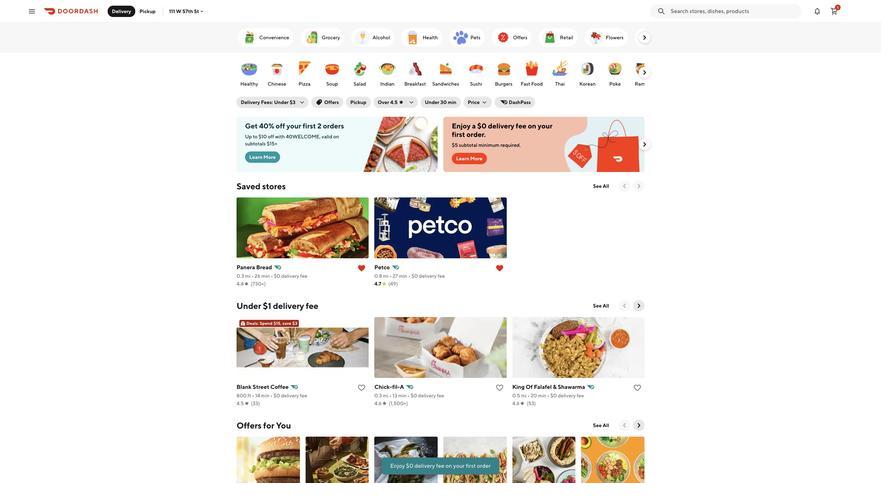 Task type: describe. For each thing, give the bounding box(es) containing it.
26
[[255, 273, 261, 279]]

• down "king of falafel & shawarma"
[[547, 393, 550, 399]]

$10
[[259, 134, 267, 140]]

$5 subtotal minimum required.
[[452, 142, 521, 148]]

1 previous button of carousel image from the top
[[621, 183, 628, 190]]

learn for get 40% off your first 2 orders
[[249, 154, 263, 160]]

under $1 delivery fee link
[[237, 300, 318, 312]]

0 vertical spatial next button of carousel image
[[641, 34, 648, 41]]

delivery fees: under $3
[[241, 100, 296, 105]]

see all link for delivery
[[589, 300, 614, 312]]

next button of carousel image for offers for you
[[635, 422, 643, 429]]

0.3 for chick-fil-a
[[375, 393, 382, 399]]

learn for enjoy a $0 delivery fee on your first order.
[[456, 156, 469, 162]]

required.
[[501, 142, 521, 148]]

saved
[[237, 181, 261, 191]]

$15+
[[267, 141, 277, 147]]

• up the (1,500+)
[[408, 393, 410, 399]]

pickup for pickup button to the top
[[140, 8, 156, 14]]

2 vertical spatial next button of carousel image
[[635, 183, 643, 190]]

learn more for a
[[456, 156, 483, 162]]

20
[[531, 393, 537, 399]]

fee inside the enjoy a $0 delivery fee on your first order.
[[516, 122, 527, 130]]

• left 27
[[390, 273, 392, 279]]

offers for you
[[237, 421, 291, 431]]

subtotals
[[245, 141, 266, 147]]

convenience link
[[238, 28, 293, 47]]

(53)
[[527, 401, 536, 407]]

save
[[283, 321, 291, 326]]

30
[[441, 100, 447, 105]]

$​0 for petco
[[411, 273, 418, 279]]

0 vertical spatial $3
[[290, 100, 296, 105]]

offers inside 'link'
[[237, 421, 262, 431]]

salad
[[354, 81, 366, 87]]

over 4.5 button
[[374, 97, 418, 108]]

blank
[[237, 384, 252, 391]]

0 items, open order cart image
[[830, 7, 839, 15]]

1 button
[[827, 4, 842, 18]]

offers for you link
[[237, 420, 291, 431]]

pickup for rightmost pickup button
[[350, 100, 366, 105]]

your inside the enjoy a $0 delivery fee on your first order.
[[538, 122, 553, 130]]

valid
[[322, 134, 332, 140]]

1 horizontal spatial pickup button
[[346, 97, 371, 108]]

learn more button for 40%
[[245, 152, 280, 163]]

delivery for delivery fees: under $3
[[241, 100, 260, 105]]

all for delivery
[[603, 303, 609, 309]]

flowers
[[606, 35, 624, 40]]

petco
[[375, 264, 390, 271]]

more for a
[[470, 156, 483, 162]]

coffee
[[270, 384, 289, 391]]

pizza
[[299, 81, 311, 87]]

ramen
[[635, 81, 651, 87]]

catering image
[[638, 29, 655, 46]]

0 vertical spatial first
[[303, 122, 316, 130]]

• down coffee
[[271, 393, 273, 399]]

food
[[531, 81, 543, 87]]

delivery button
[[108, 5, 135, 17]]

0.3 mi • 26 min • $​0 delivery fee
[[237, 273, 308, 279]]

subtotal
[[459, 142, 478, 148]]

pets link
[[449, 28, 485, 47]]

learn more for 40%
[[249, 154, 276, 160]]

fil-
[[392, 384, 400, 391]]

dashpass button
[[495, 97, 535, 108]]

with
[[275, 134, 285, 140]]

4.4
[[237, 281, 244, 287]]

grocery
[[322, 35, 340, 40]]

order.
[[467, 130, 486, 139]]

king
[[512, 384, 525, 391]]

mi for panera bread
[[245, 273, 251, 279]]

convenience
[[259, 35, 289, 40]]

$1
[[263, 301, 271, 311]]

14
[[255, 393, 260, 399]]

min inside button
[[448, 100, 457, 105]]

up
[[245, 134, 252, 140]]

open menu image
[[28, 7, 36, 15]]

chinese
[[268, 81, 286, 87]]

health image
[[404, 29, 421, 46]]

alcohol link
[[351, 28, 394, 47]]

0.5
[[512, 393, 520, 399]]

1 see all link from the top
[[589, 181, 614, 192]]

• down bread in the left of the page
[[271, 273, 273, 279]]

see all link for you
[[589, 420, 614, 431]]

over
[[378, 100, 389, 105]]

$​0 for blank street coffee
[[274, 393, 280, 399]]

13
[[393, 393, 397, 399]]

soup
[[326, 81, 338, 87]]

$​0 for chick-fil-a
[[411, 393, 417, 399]]

(33)
[[251, 401, 260, 407]]

2 vertical spatial on
[[446, 463, 452, 470]]

dashpass
[[509, 100, 531, 105]]

2
[[317, 122, 322, 130]]

(49)
[[389, 281, 398, 287]]

st
[[194, 8, 199, 14]]

next button of carousel image for under $1 delivery fee
[[635, 303, 643, 310]]

0 vertical spatial next button of carousel image
[[641, 141, 648, 148]]

under 30 min
[[425, 100, 457, 105]]

delivery for delivery
[[112, 8, 131, 14]]

min for blank street coffee
[[261, 393, 270, 399]]

healthy
[[240, 81, 258, 87]]

off inside the "up to $10 off with 40welcome, valid on subtotals $15+"
[[268, 134, 274, 140]]

breakfast
[[405, 81, 426, 87]]

fees:
[[261, 100, 273, 105]]

alcohol image
[[354, 29, 371, 46]]

4.6 for king of falafel & shawarma
[[512, 401, 520, 407]]

indian
[[380, 81, 395, 87]]

shawarma
[[558, 384, 585, 391]]

Store search: begin typing to search for stores available on DoorDash text field
[[671, 7, 798, 15]]

$​0 for panera bread
[[274, 273, 280, 279]]

falafel
[[534, 384, 552, 391]]

0.5 mi • 20 min • $​0 delivery fee
[[512, 393, 584, 399]]

you
[[276, 421, 291, 431]]

burgers
[[495, 81, 513, 87]]

under for under 30 min
[[425, 100, 439, 105]]

mi for petco
[[383, 273, 389, 279]]

0.8 mi • 27 min • $​0 delivery fee
[[375, 273, 445, 279]]

flowers image
[[588, 29, 605, 46]]

all for you
[[603, 423, 609, 429]]

$5
[[452, 142, 458, 148]]

min for chick-fil-a
[[398, 393, 407, 399]]

bread
[[256, 264, 272, 271]]

40welcome,
[[286, 134, 321, 140]]

1 horizontal spatial your
[[453, 463, 465, 470]]

blank street coffee
[[237, 384, 289, 391]]

poke
[[610, 81, 621, 87]]

1 see all from the top
[[593, 183, 609, 189]]

panera
[[237, 264, 255, 271]]

• left 13
[[390, 393, 392, 399]]



Task type: vqa. For each thing, say whether or not it's contained in the screenshot.
in
no



Task type: locate. For each thing, give the bounding box(es) containing it.
4.6 for chick-fil-a
[[375, 401, 382, 407]]

0 horizontal spatial learn more
[[249, 154, 276, 160]]

offers down soup on the left top of the page
[[324, 100, 339, 105]]

see for delivery
[[593, 303, 602, 309]]

mi right 0.8
[[383, 273, 389, 279]]

first
[[303, 122, 316, 130], [452, 130, 465, 139], [466, 463, 476, 470]]

0 vertical spatial all
[[603, 183, 609, 189]]

0 horizontal spatial 0.3
[[237, 273, 244, 279]]

2 vertical spatial see all
[[593, 423, 609, 429]]

health
[[423, 35, 438, 40]]

2 vertical spatial offers
[[237, 421, 262, 431]]

see all for delivery
[[593, 303, 609, 309]]

1 horizontal spatial delivery
[[241, 100, 260, 105]]

on
[[528, 122, 536, 130], [333, 134, 339, 140], [446, 463, 452, 470]]

1 click to add this store to your saved list image from the left
[[358, 384, 366, 392]]

0 horizontal spatial click to add this store to your saved list image
[[358, 384, 366, 392]]

learn more down subtotals
[[249, 154, 276, 160]]

a
[[400, 384, 404, 391]]

mi down panera
[[245, 273, 251, 279]]

1 click to remove this store from your saved list image from the left
[[358, 264, 366, 273]]

$​0 right 26
[[274, 273, 280, 279]]

under for under $1 delivery fee
[[237, 301, 261, 311]]

0 vertical spatial see all link
[[589, 181, 614, 192]]

2 click to remove this store from your saved list image from the left
[[495, 264, 504, 273]]

2 click to add this store to your saved list image from the left
[[633, 384, 642, 392]]

2 vertical spatial see all link
[[589, 420, 614, 431]]

mi down chick-
[[383, 393, 389, 399]]

27
[[393, 273, 398, 279]]

enjoy for enjoy a $0 delivery fee on your first order.
[[452, 122, 471, 130]]

1 vertical spatial on
[[333, 134, 339, 140]]

1 horizontal spatial under
[[274, 100, 289, 105]]

deals: spend $15, save $3
[[247, 321, 297, 326]]

see for you
[[593, 423, 602, 429]]

first left 2
[[303, 122, 316, 130]]

$3 right "save"
[[292, 321, 297, 326]]

1 horizontal spatial learn more
[[456, 156, 483, 162]]

3 previous button of carousel image from the top
[[621, 422, 628, 429]]

800 ft • 14 min • $​0 delivery fee
[[237, 393, 307, 399]]

click to add this store to your saved list image for blank street coffee
[[358, 384, 366, 392]]

notification bell image
[[813, 7, 822, 15]]

learn down subtotal at the right top of the page
[[456, 156, 469, 162]]

1 horizontal spatial 4.6
[[512, 401, 520, 407]]

1 vertical spatial enjoy
[[390, 463, 405, 470]]

min right 27
[[399, 273, 407, 279]]

enjoy inside the enjoy a $0 delivery fee on your first order.
[[452, 122, 471, 130]]

fast food
[[521, 81, 543, 87]]

pickup left 111
[[140, 8, 156, 14]]

offers image
[[495, 29, 512, 46]]

(730+)
[[251, 281, 266, 287]]

min for petco
[[399, 273, 407, 279]]

offers link
[[492, 28, 532, 47]]

0 vertical spatial delivery
[[112, 8, 131, 14]]

flowers link
[[585, 28, 628, 47]]

0 horizontal spatial pickup
[[140, 8, 156, 14]]

more down subtotal at the right top of the page
[[470, 156, 483, 162]]

off
[[276, 122, 285, 130], [268, 134, 274, 140]]

enjoy
[[452, 122, 471, 130], [390, 463, 405, 470]]

offers inside "link"
[[513, 35, 528, 40]]

1 horizontal spatial learn more button
[[452, 153, 487, 164]]

0 horizontal spatial $0
[[406, 463, 413, 470]]

orders
[[323, 122, 344, 130]]

2 vertical spatial previous button of carousel image
[[621, 422, 628, 429]]

3 see all link from the top
[[589, 420, 614, 431]]

over 4.5
[[378, 100, 398, 105]]

• left 26
[[252, 273, 254, 279]]

3 see from the top
[[593, 423, 602, 429]]

of
[[526, 384, 533, 391]]

offers right offers icon
[[513, 35, 528, 40]]

learn more button down subtotals
[[245, 152, 280, 163]]

see all link
[[589, 181, 614, 192], [589, 300, 614, 312], [589, 420, 614, 431]]

see all
[[593, 183, 609, 189], [593, 303, 609, 309], [593, 423, 609, 429]]

•
[[252, 273, 254, 279], [271, 273, 273, 279], [390, 273, 392, 279], [408, 273, 410, 279], [252, 393, 254, 399], [271, 393, 273, 399], [390, 393, 392, 399], [408, 393, 410, 399], [528, 393, 530, 399], [547, 393, 550, 399]]

• right ft
[[252, 393, 254, 399]]

4.6 down chick-
[[375, 401, 382, 407]]

delivery inside delivery button
[[112, 8, 131, 14]]

next button of carousel image
[[641, 141, 648, 148], [635, 303, 643, 310], [635, 422, 643, 429]]

fast
[[521, 81, 530, 87]]

$15,
[[274, 321, 282, 326]]

1 horizontal spatial $0
[[477, 122, 487, 130]]

previous button of carousel image for you
[[621, 422, 628, 429]]

0 horizontal spatial 4.6
[[375, 401, 382, 407]]

under up deals:
[[237, 301, 261, 311]]

1 all from the top
[[603, 183, 609, 189]]

1 vertical spatial delivery
[[241, 100, 260, 105]]

for
[[263, 421, 274, 431]]

learn more down subtotal at the right top of the page
[[456, 156, 483, 162]]

$​0 right 13
[[411, 393, 417, 399]]

min for king of falafel & shawarma
[[538, 393, 546, 399]]

0 horizontal spatial under
[[237, 301, 261, 311]]

delivery
[[112, 8, 131, 14], [241, 100, 260, 105]]

click to remove this store from your saved list image for petco
[[495, 264, 504, 273]]

0 vertical spatial see
[[593, 183, 602, 189]]

pickup button
[[135, 5, 160, 17], [346, 97, 371, 108]]

learn more button
[[245, 152, 280, 163], [452, 153, 487, 164]]

pets image
[[452, 29, 469, 46]]

0 horizontal spatial first
[[303, 122, 316, 130]]

2 vertical spatial first
[[466, 463, 476, 470]]

1 vertical spatial first
[[452, 130, 465, 139]]

thai
[[555, 81, 565, 87]]

mi for chick-fil-a
[[383, 393, 389, 399]]

click to remove this store from your saved list image for panera bread
[[358, 264, 366, 273]]

0 horizontal spatial off
[[268, 134, 274, 140]]

1 horizontal spatial pickup
[[350, 100, 366, 105]]

0 horizontal spatial learn
[[249, 154, 263, 160]]

under inside button
[[425, 100, 439, 105]]

delivery inside the enjoy a $0 delivery fee on your first order.
[[488, 122, 515, 130]]

previous button of carousel image for delivery
[[621, 303, 628, 310]]

4.5
[[390, 100, 398, 105], [237, 401, 244, 407]]

convenience image
[[241, 29, 258, 46]]

1 vertical spatial off
[[268, 134, 274, 140]]

1 horizontal spatial on
[[446, 463, 452, 470]]

1 vertical spatial 4.5
[[237, 401, 244, 407]]

2 vertical spatial next button of carousel image
[[635, 422, 643, 429]]

57th
[[182, 8, 193, 14]]

2 horizontal spatial your
[[538, 122, 553, 130]]

0 horizontal spatial enjoy
[[390, 463, 405, 470]]

0 vertical spatial off
[[276, 122, 285, 130]]

2 previous button of carousel image from the top
[[621, 303, 628, 310]]

off up $15+
[[268, 134, 274, 140]]

order
[[477, 463, 491, 470]]

0.3 up 4.4 on the bottom of page
[[237, 273, 244, 279]]

1 vertical spatial all
[[603, 303, 609, 309]]

0 horizontal spatial pickup button
[[135, 5, 160, 17]]

see all for you
[[593, 423, 609, 429]]

min right 20 on the bottom of page
[[538, 393, 546, 399]]

korean
[[580, 81, 596, 87]]

1 vertical spatial next button of carousel image
[[641, 69, 648, 76]]

on left "order" at the right
[[446, 463, 452, 470]]

0 vertical spatial previous button of carousel image
[[621, 183, 628, 190]]

$3 up get 40% off your first 2 orders
[[290, 100, 296, 105]]

min right 13
[[398, 393, 407, 399]]

learn more button down subtotal at the right top of the page
[[452, 153, 487, 164]]

get
[[245, 122, 258, 130]]

under $1 delivery fee
[[237, 301, 318, 311]]

0 horizontal spatial on
[[333, 134, 339, 140]]

2 vertical spatial see
[[593, 423, 602, 429]]

grocery image
[[303, 29, 320, 46]]

retail link
[[539, 28, 578, 47]]

2 4.6 from the left
[[512, 401, 520, 407]]

$0 inside the enjoy a $0 delivery fee on your first order.
[[477, 122, 487, 130]]

2 see all link from the top
[[589, 300, 614, 312]]

0 horizontal spatial 4.5
[[237, 401, 244, 407]]

see
[[593, 183, 602, 189], [593, 303, 602, 309], [593, 423, 602, 429]]

3 see all from the top
[[593, 423, 609, 429]]

111
[[169, 8, 175, 14]]

1 horizontal spatial click to add this store to your saved list image
[[633, 384, 642, 392]]

previous button of carousel image
[[621, 183, 628, 190], [621, 303, 628, 310], [621, 422, 628, 429]]

0.8
[[375, 273, 382, 279]]

0 vertical spatial enjoy
[[452, 122, 471, 130]]

1 vertical spatial previous button of carousel image
[[621, 303, 628, 310]]

min right 14
[[261, 393, 270, 399]]

0 horizontal spatial your
[[287, 122, 301, 130]]

more for 40%
[[264, 154, 276, 160]]

retail image
[[542, 29, 559, 46]]

first inside the enjoy a $0 delivery fee on your first order.
[[452, 130, 465, 139]]

1 vertical spatial $3
[[292, 321, 297, 326]]

1 horizontal spatial enjoy
[[452, 122, 471, 130]]

0 horizontal spatial more
[[264, 154, 276, 160]]

111 w 57th st button
[[169, 8, 205, 14]]

under left 30
[[425, 100, 439, 105]]

1 vertical spatial see
[[593, 303, 602, 309]]

0.3 down chick-
[[375, 393, 382, 399]]

4.6 down 0.5
[[512, 401, 520, 407]]

retail
[[560, 35, 573, 40]]

delivery
[[488, 122, 515, 130], [281, 273, 299, 279], [419, 273, 437, 279], [273, 301, 304, 311], [281, 393, 299, 399], [418, 393, 436, 399], [558, 393, 576, 399], [415, 463, 435, 470]]

w
[[176, 8, 181, 14]]

3 all from the top
[[603, 423, 609, 429]]

1 vertical spatial next button of carousel image
[[635, 303, 643, 310]]

0 vertical spatial pickup
[[140, 8, 156, 14]]

next button of carousel image
[[641, 34, 648, 41], [641, 69, 648, 76], [635, 183, 643, 190]]

$​0 for king of falafel & shawarma
[[551, 393, 557, 399]]

0 horizontal spatial click to remove this store from your saved list image
[[358, 264, 366, 273]]

$​0 down '&'
[[551, 393, 557, 399]]

mi for king of falafel & shawarma
[[521, 393, 527, 399]]

$0
[[477, 122, 487, 130], [406, 463, 413, 470]]

click to add this store to your saved list image for king of falafel & shawarma
[[633, 384, 642, 392]]

0 horizontal spatial offers
[[237, 421, 262, 431]]

alcohol
[[373, 35, 390, 40]]

learn down subtotals
[[249, 154, 263, 160]]

1 4.6 from the left
[[375, 401, 382, 407]]

learn more button for a
[[452, 153, 487, 164]]

click to remove this store from your saved list image
[[358, 264, 366, 273], [495, 264, 504, 273]]

• left 20 on the bottom of page
[[528, 393, 530, 399]]

on right valid
[[333, 134, 339, 140]]

2 vertical spatial all
[[603, 423, 609, 429]]

health link
[[401, 28, 442, 47]]

1 vertical spatial 0.3
[[375, 393, 382, 399]]

sandwiches
[[432, 81, 459, 87]]

enjoy a $0 delivery fee on your first order.
[[452, 122, 553, 139]]

grocery link
[[301, 28, 344, 47]]

1 horizontal spatial off
[[276, 122, 285, 130]]

0 vertical spatial on
[[528, 122, 536, 130]]

4.7
[[375, 281, 381, 287]]

click to add this store to your saved list image
[[358, 384, 366, 392], [633, 384, 642, 392]]

min
[[448, 100, 457, 105], [261, 273, 270, 279], [399, 273, 407, 279], [261, 393, 270, 399], [398, 393, 407, 399], [538, 393, 546, 399]]

1 vertical spatial see all
[[593, 303, 609, 309]]

a
[[472, 122, 476, 130]]

under 30 min button
[[421, 97, 461, 108]]

1 vertical spatial pickup button
[[346, 97, 371, 108]]

chick-fil-a
[[375, 384, 404, 391]]

• right 27
[[408, 273, 410, 279]]

price
[[468, 100, 480, 105]]

more down $15+
[[264, 154, 276, 160]]

0 vertical spatial 0.3
[[237, 273, 244, 279]]

pets
[[471, 35, 481, 40]]

0 vertical spatial $0
[[477, 122, 487, 130]]

0.3 for panera bread
[[237, 273, 244, 279]]

(1,500+)
[[389, 401, 408, 407]]

up to $10 off with 40welcome, valid on subtotals $15+
[[245, 134, 339, 147]]

enjoy for enjoy $0 delivery fee on your first order
[[390, 463, 405, 470]]

min right 30
[[448, 100, 457, 105]]

1 vertical spatial pickup
[[350, 100, 366, 105]]

111 w 57th st
[[169, 8, 199, 14]]

1 see from the top
[[593, 183, 602, 189]]

on down "dashpass"
[[528, 122, 536, 130]]

street
[[253, 384, 269, 391]]

learn more
[[249, 154, 276, 160], [456, 156, 483, 162]]

pickup button down salad
[[346, 97, 371, 108]]

1 vertical spatial offers
[[324, 100, 339, 105]]

2 horizontal spatial offers
[[513, 35, 528, 40]]

0 horizontal spatial learn more button
[[245, 152, 280, 163]]

first left "order" at the right
[[466, 463, 476, 470]]

0 vertical spatial 4.5
[[390, 100, 398, 105]]

under right fees:
[[274, 100, 289, 105]]

0 vertical spatial see all
[[593, 183, 609, 189]]

1 horizontal spatial offers
[[324, 100, 339, 105]]

click to add this store to your saved list image
[[495, 384, 504, 392]]

min right 26
[[261, 273, 270, 279]]

2 all from the top
[[603, 303, 609, 309]]

2 see from the top
[[593, 303, 602, 309]]

chick-
[[375, 384, 392, 391]]

$3
[[290, 100, 296, 105], [292, 321, 297, 326]]

on inside the "up to $10 off with 40welcome, valid on subtotals $15+"
[[333, 134, 339, 140]]

4.5 inside button
[[390, 100, 398, 105]]

0.3 mi • 13 min • $​0 delivery fee
[[375, 393, 444, 399]]

offers left for
[[237, 421, 262, 431]]

2 see all from the top
[[593, 303, 609, 309]]

1
[[837, 5, 839, 9]]

learn
[[249, 154, 263, 160], [456, 156, 469, 162]]

min for panera bread
[[261, 273, 270, 279]]

4.5 down 800
[[237, 401, 244, 407]]

$​0 right 27
[[411, 273, 418, 279]]

4.5 right over
[[390, 100, 398, 105]]

2 horizontal spatial first
[[466, 463, 476, 470]]

1 vertical spatial $0
[[406, 463, 413, 470]]

0 horizontal spatial delivery
[[112, 8, 131, 14]]

offers inside button
[[324, 100, 339, 105]]

0 vertical spatial pickup button
[[135, 5, 160, 17]]

1 horizontal spatial more
[[470, 156, 483, 162]]

2 horizontal spatial under
[[425, 100, 439, 105]]

first up $5
[[452, 130, 465, 139]]

1 horizontal spatial click to remove this store from your saved list image
[[495, 264, 504, 273]]

1 horizontal spatial 4.5
[[390, 100, 398, 105]]

mi right 0.5
[[521, 393, 527, 399]]

1 vertical spatial see all link
[[589, 300, 614, 312]]

pickup button left 111
[[135, 5, 160, 17]]

offers
[[513, 35, 528, 40], [324, 100, 339, 105], [237, 421, 262, 431]]

price button
[[464, 97, 492, 108]]

all
[[603, 183, 609, 189], [603, 303, 609, 309], [603, 423, 609, 429]]

off up with
[[276, 122, 285, 130]]

$​0 down coffee
[[274, 393, 280, 399]]

1 horizontal spatial first
[[452, 130, 465, 139]]

800
[[237, 393, 247, 399]]

get 40% off your first 2 orders
[[245, 122, 344, 130]]

on inside the enjoy a $0 delivery fee on your first order.
[[528, 122, 536, 130]]

pickup down salad
[[350, 100, 366, 105]]

2 horizontal spatial on
[[528, 122, 536, 130]]

1 horizontal spatial learn
[[456, 156, 469, 162]]

0 vertical spatial offers
[[513, 35, 528, 40]]

1 horizontal spatial 0.3
[[375, 393, 382, 399]]



